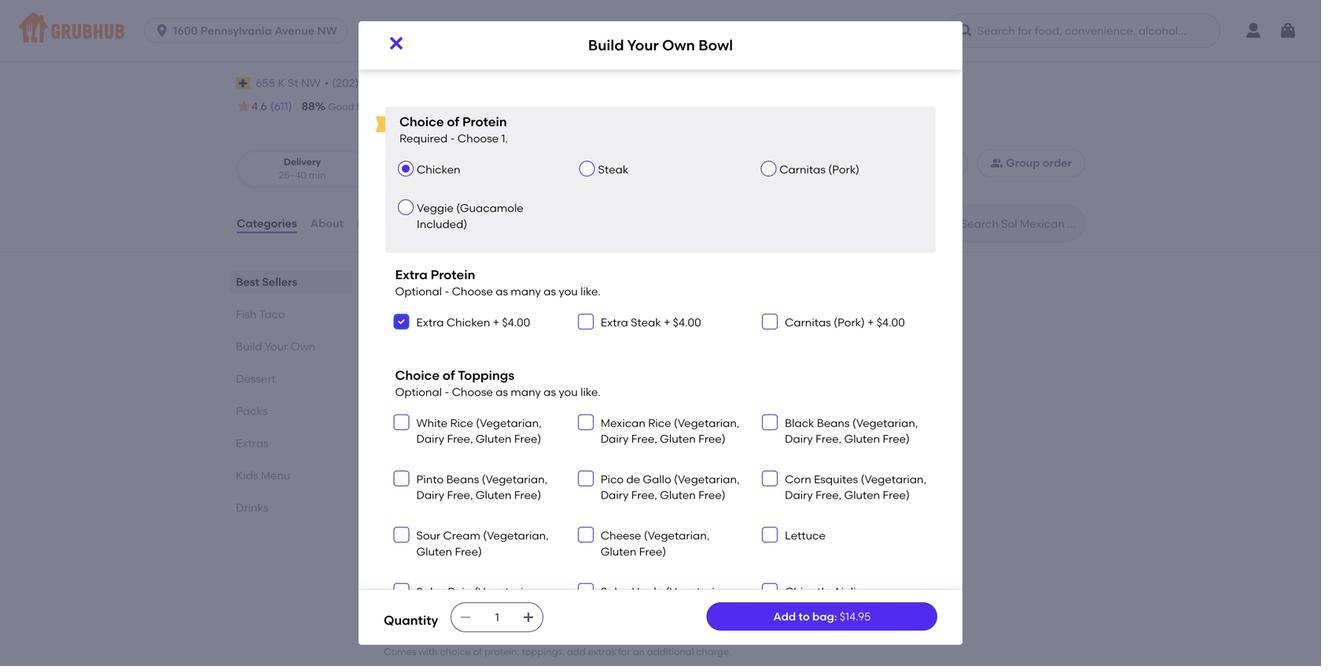 Task type: locate. For each thing, give the bounding box(es) containing it.
dairy inside corn esquites (vegetarian, dairy free, gluten free)
[[785, 489, 813, 502]]

dairy down the black
[[785, 432, 813, 446]]

0 vertical spatial choose
[[458, 132, 499, 145]]

order
[[567, 101, 592, 112], [1043, 156, 1072, 170]]

extra inside extra protein optional - choose as many as you like.
[[395, 267, 428, 283]]

choose inside choice of protein required - choose 1.
[[458, 132, 499, 145]]

many inside "choice of toppings optional - choose as many as you like."
[[511, 385, 541, 399]]

free) for corn esquites (vegetarian, dairy free, gluten free)
[[883, 489, 910, 502]]

fish taco down best sellers
[[236, 308, 285, 321]]

0 horizontal spatial sellers
[[262, 275, 298, 289]]

0 horizontal spatial additional
[[395, 372, 450, 385]]

0 horizontal spatial mexican
[[275, 38, 368, 65]]

2 min from the left
[[464, 170, 481, 181]]

nw
[[317, 24, 337, 37], [301, 76, 321, 90]]

option group
[[236, 149, 506, 189]]

(vegetarian, right the verde
[[666, 585, 732, 599]]

7914
[[383, 76, 405, 90]]

beans inside pinto beans (vegetarian, dairy free, gluten free)
[[447, 473, 479, 486]]

rice right 'white'
[[450, 416, 473, 430]]

dairy down 'white'
[[417, 432, 445, 446]]

0 vertical spatial you
[[559, 285, 578, 298]]

• right mi
[[429, 170, 433, 181]]

(vegetarian, for corn esquites (vegetarian, dairy free, gluten free)
[[861, 473, 927, 486]]

dairy up pico
[[601, 432, 629, 446]]

order right 'group'
[[1043, 156, 1072, 170]]

svg image left the black
[[766, 418, 775, 427]]

corn
[[785, 473, 812, 486]]

0 vertical spatial bowl
[[699, 37, 733, 54]]

1 vertical spatial protein
[[431, 267, 475, 283]]

carnitas for carnitas (pork) + $4.00
[[785, 316, 831, 329]]

1 horizontal spatial order
[[1043, 156, 1072, 170]]

0 vertical spatial choice
[[400, 114, 444, 129]]

free, down the de
[[632, 489, 658, 502]]

dairy inside salsa roja (vegetarian, dairy free, gluten free)
[[417, 601, 445, 615]]

of right choice
[[473, 646, 482, 658]]

1 horizontal spatial steak
[[631, 316, 661, 329]]

svg image inside 1600 pennsylvania avenue nw 'button'
[[154, 23, 170, 39]]

choose down toppings
[[452, 385, 493, 399]]

protein
[[463, 114, 507, 129], [431, 267, 475, 283]]

sellers inside best sellers most ordered on grubhub
[[424, 271, 479, 292]]

0 vertical spatial many
[[511, 285, 541, 298]]

dairy for salsa roja (vegetarian, dairy free, gluten free)
[[417, 601, 445, 615]]

on
[[416, 101, 430, 112]]

svg image for extra steak
[[581, 317, 591, 327]]

0 vertical spatial taco
[[259, 308, 285, 321]]

roja
[[448, 585, 472, 599]]

2 vertical spatial of
[[473, 646, 482, 658]]

0 horizontal spatial steak
[[598, 163, 629, 176]]

0 vertical spatial like.
[[581, 285, 601, 298]]

beans inside black beans (vegetarian, dairy free, gluten free)
[[817, 416, 850, 430]]

svg image left cheese
[[581, 530, 591, 540]]

gluten up the sour cream (vegetarian, gluten free)
[[476, 489, 512, 502]]

2 vertical spatial additional
[[647, 646, 694, 658]]

(vegetarian, inside salsa roja (vegetarian, dairy free, gluten free)
[[475, 585, 540, 599]]

fish taco down pinto
[[397, 500, 447, 514]]

free) inside pico de gallo (vegetarian, dairy free, gluten free)
[[699, 489, 726, 502]]

choice
[[400, 114, 444, 129], [395, 368, 440, 383]]

charge. inside build your own comes with choice of protein, toppings, add extras for an additional charge.
[[697, 646, 732, 658]]

0 horizontal spatial min
[[309, 170, 326, 181]]

0 vertical spatial for
[[543, 52, 559, 68]]

sellers for best sellers
[[262, 275, 298, 289]]

rice inside "white rice (vegetarian, dairy free, gluten free)"
[[450, 416, 473, 430]]

0 vertical spatial queso
[[502, 52, 540, 68]]

grill
[[373, 38, 419, 65]]

gluten for salsa roja (vegetarian, dairy free, gluten free)
[[476, 601, 512, 615]]

2 rice from the left
[[648, 416, 672, 430]]

(vegetarian, for pinto beans (vegetarian, dairy free, gluten free)
[[482, 473, 548, 486]]

nw right st
[[301, 76, 321, 90]]

1 like. from the top
[[581, 285, 601, 298]]

1 salsa from the left
[[417, 585, 445, 599]]

svg image left 1600
[[154, 23, 170, 39]]

sellers for best sellers most ordered on grubhub
[[424, 271, 479, 292]]

of left toppings
[[443, 368, 455, 383]]

free,
[[447, 432, 473, 446], [632, 432, 658, 446], [816, 432, 842, 446], [447, 489, 473, 502], [632, 489, 658, 502], [816, 489, 842, 502], [447, 601, 473, 615], [632, 601, 658, 615]]

best up most
[[384, 271, 420, 292]]

(vegetarian, inside mexican rice (vegetarian, dairy free, gluten free)
[[674, 416, 740, 430]]

sellers down categories button
[[262, 275, 298, 289]]

- inside choice of protein required - choose 1.
[[450, 132, 455, 145]]

protein up on
[[431, 267, 475, 283]]

gluten inside "white rice (vegetarian, dairy free, gluten free)"
[[476, 432, 512, 446]]

(vegetarian, down "choice of toppings optional - choose as many as you like."
[[476, 416, 542, 430]]

2 + from the left
[[664, 316, 671, 329]]

additional up "correct order"
[[581, 52, 644, 68]]

(vegetarian, inside "white rice (vegetarian, dairy free, gluten free)"
[[476, 416, 542, 430]]

add down most
[[395, 356, 417, 369]]

extras
[[588, 646, 616, 658]]

dessert
[[236, 372, 276, 386]]

an right toppings
[[550, 356, 564, 369]]

salsa left roja
[[417, 585, 445, 599]]

drinks
[[236, 501, 269, 515]]

add to bag: $14.95
[[774, 610, 871, 623]]

2 horizontal spatial +
[[868, 316, 874, 329]]

order inside button
[[1043, 156, 1072, 170]]

2 you from the top
[[559, 385, 578, 399]]

svg image right input item quantity number field
[[523, 611, 535, 624]]

0 horizontal spatial beans
[[447, 473, 479, 486]]

choice up 'white'
[[395, 368, 440, 383]]

choose inside extra protein optional - choose as many as you like.
[[452, 285, 493, 298]]

(vegetarian, inside black beans (vegetarian, dairy free, gluten free)
[[853, 416, 919, 430]]

fish taco up pinto
[[384, 453, 461, 473]]

on
[[457, 294, 471, 307]]

for inside add guacamole or queso for an additional charge.
[[533, 356, 547, 369]]

of
[[447, 114, 460, 129], [443, 368, 455, 383], [473, 646, 482, 658]]

0 horizontal spatial build your own bowl
[[395, 333, 505, 347]]

(vegetarian, right "esquites"
[[861, 473, 927, 486]]

1 vertical spatial carnitas
[[785, 316, 831, 329]]

dairy down pinto
[[417, 489, 445, 502]]

1 horizontal spatial min
[[464, 170, 481, 181]]

3 $4.00 from the left
[[877, 316, 905, 329]]

nw up sol mexican grill
[[317, 24, 337, 37]]

queso up 85
[[502, 52, 540, 68]]

or
[[486, 52, 499, 68], [484, 356, 495, 369]]

correct order
[[530, 101, 592, 112]]

0 vertical spatial nw
[[317, 24, 337, 37]]

- left on
[[445, 285, 450, 298]]

free, inside pinto beans (vegetarian, dairy free, gluten free)
[[447, 489, 473, 502]]

2 vertical spatial for
[[618, 646, 631, 658]]

0 vertical spatial beans
[[817, 416, 850, 430]]

0 vertical spatial mexican
[[275, 38, 368, 65]]

1 $4.00 from the left
[[502, 316, 531, 329]]

an inside build your own comes with choice of protein, toppings, add extras for an additional charge.
[[633, 646, 645, 658]]

de
[[627, 473, 641, 486]]

additional down salsa verde (vegetarian, dairy free, gluten free)
[[647, 646, 694, 658]]

1 vertical spatial of
[[443, 368, 455, 383]]

1 horizontal spatial additional
[[581, 52, 644, 68]]

(202)
[[332, 76, 359, 90]]

free) inside "white rice (vegetarian, dairy free, gluten free)"
[[514, 432, 542, 446]]

dairy inside black beans (vegetarian, dairy free, gluten free)
[[785, 432, 813, 446]]

svg image for chipotle aioli
[[766, 587, 775, 596]]

categories button
[[236, 195, 298, 252]]

Input item quantity number field
[[480, 603, 515, 632]]

chicken
[[417, 163, 461, 176], [447, 316, 490, 329]]

gluten down "esquites"
[[845, 489, 881, 502]]

taco down pinto
[[420, 500, 447, 514]]

rice for mexican
[[648, 416, 672, 430]]

2 horizontal spatial additional
[[647, 646, 694, 658]]

gluten up "esquites"
[[845, 432, 881, 446]]

build up dessert
[[236, 340, 262, 353]]

1 rice from the left
[[450, 416, 473, 430]]

rice
[[450, 416, 473, 430], [648, 416, 672, 430]]

salsa roja (vegetarian, dairy free, gluten free)
[[417, 585, 542, 615]]

an right the extras
[[633, 646, 645, 658]]

gluten inside the sour cream (vegetarian, gluten free)
[[417, 545, 452, 558]]

gluten inside salsa roja (vegetarian, dairy free, gluten free)
[[476, 601, 512, 615]]

1 vertical spatial you
[[559, 385, 578, 399]]

free) inside mexican rice (vegetarian, dairy free, gluten free)
[[699, 432, 726, 446]]

best inside best sellers most ordered on grubhub
[[384, 271, 420, 292]]

free, inside black beans (vegetarian, dairy free, gluten free)
[[816, 432, 842, 446]]

1 vertical spatial charge.
[[452, 372, 493, 385]]

gluten inside salsa verde (vegetarian, dairy free, gluten free)
[[660, 601, 696, 615]]

gluten inside corn esquites (vegetarian, dairy free, gluten free)
[[845, 489, 881, 502]]

taco up build your own
[[259, 308, 285, 321]]

82
[[390, 100, 403, 113]]

rice inside mexican rice (vegetarian, dairy free, gluten free)
[[648, 416, 672, 430]]

nw inside 1600 pennsylvania avenue nw 'button'
[[317, 24, 337, 37]]

choose for protein
[[458, 132, 499, 145]]

free) for salsa verde (vegetarian, dairy free, gluten free)
[[699, 601, 726, 615]]

1 horizontal spatial sellers
[[424, 271, 479, 292]]

sour
[[417, 529, 441, 542]]

of inside choice of protein required - choose 1.
[[447, 114, 460, 129]]

free, down 'white'
[[447, 432, 473, 446]]

1 horizontal spatial $4.00
[[673, 316, 702, 329]]

order right correct
[[567, 101, 592, 112]]

1 horizontal spatial •
[[408, 76, 413, 90]]

1 horizontal spatial beans
[[817, 416, 850, 430]]

1 vertical spatial like.
[[581, 385, 601, 399]]

extra chicken + $4.00
[[417, 316, 531, 329]]

2 many from the top
[[511, 385, 541, 399]]

0 vertical spatial fish taco
[[236, 308, 285, 321]]

quantity
[[384, 613, 438, 628]]

(vegetarian, inside pinto beans (vegetarian, dairy free, gluten free)
[[482, 473, 548, 486]]

2 like. from the top
[[581, 385, 601, 399]]

1 horizontal spatial build your own bowl
[[588, 37, 733, 54]]

free) inside corn esquites (vegetarian, dairy free, gluten free)
[[883, 489, 910, 502]]

protein,
[[485, 646, 520, 658]]

delivery 25–40 min
[[279, 156, 326, 181]]

gluten down cheese
[[601, 545, 637, 558]]

add guacamole or queso for an additional charge. down extra chicken + $4.00
[[395, 356, 564, 385]]

- inside extra protein optional - choose as many as you like.
[[445, 285, 450, 298]]

• left (202)
[[325, 76, 329, 90]]

protein inside extra protein optional - choose as many as you like.
[[431, 267, 475, 283]]

(vegetarian, down "white rice (vegetarian, dairy free, gluten free)"
[[482, 473, 548, 486]]

gluten inside black beans (vegetarian, dairy free, gluten free)
[[845, 432, 881, 446]]

0 vertical spatial -
[[450, 132, 455, 145]]

salsa for salsa roja (vegetarian, dairy free, gluten free)
[[417, 585, 445, 599]]

(vegetarian, for salsa verde (vegetarian, dairy free, gluten free)
[[666, 585, 732, 599]]

best for best sellers
[[236, 275, 260, 289]]

- inside "choice of toppings optional - choose as many as you like."
[[445, 385, 450, 399]]

fish taco image
[[609, 490, 727, 592]]

svg image for carnitas (pork)
[[766, 317, 775, 327]]

0 horizontal spatial charge.
[[452, 372, 493, 385]]

gluten down gallo
[[660, 489, 696, 502]]

gluten up gallo
[[660, 432, 696, 446]]

+
[[493, 316, 500, 329], [664, 316, 671, 329], [868, 316, 874, 329]]

min right '10–20'
[[464, 170, 481, 181]]

guacamole down extra chicken + $4.00
[[420, 356, 481, 369]]

like.
[[581, 285, 601, 298], [581, 385, 601, 399]]

build up "correct order"
[[588, 37, 624, 54]]

2 vertical spatial charge.
[[697, 646, 732, 658]]

sellers
[[424, 271, 479, 292], [262, 275, 298, 289]]

mexican
[[275, 38, 368, 65], [601, 416, 646, 430]]

beans right pinto
[[447, 473, 479, 486]]

about button
[[310, 195, 345, 252]]

add guacamole or queso for an additional charge. up correct
[[384, 52, 695, 68]]

gallo
[[643, 473, 672, 486]]

free, inside mexican rice (vegetarian, dairy free, gluten free)
[[632, 432, 658, 446]]

1 vertical spatial add
[[395, 356, 417, 369]]

gluten inside pinto beans (vegetarian, dairy free, gluten free)
[[476, 489, 512, 502]]

add guacamole or queso for an additional charge.
[[384, 52, 695, 68], [395, 356, 564, 385]]

optional left on
[[395, 285, 442, 298]]

1 vertical spatial additional
[[395, 372, 450, 385]]

svg image left the corn
[[766, 474, 775, 483]]

(vegetarian, up pico de gallo (vegetarian, dairy free, gluten free)
[[674, 416, 740, 430]]

free) inside black beans (vegetarian, dairy free, gluten free)
[[883, 432, 910, 446]]

1 horizontal spatial salsa
[[601, 585, 630, 599]]

(611)
[[270, 100, 292, 113]]

1 you from the top
[[559, 285, 578, 298]]

gluten down sour
[[417, 545, 452, 558]]

guacamole up "fees"
[[413, 52, 483, 68]]

(vegetarian, right cream
[[483, 529, 549, 542]]

0 vertical spatial or
[[486, 52, 499, 68]]

min down delivery
[[309, 170, 326, 181]]

reviews button
[[356, 195, 402, 252]]

•
[[325, 76, 329, 90], [408, 76, 413, 90], [429, 170, 433, 181]]

free)
[[514, 432, 542, 446], [699, 432, 726, 446], [883, 432, 910, 446], [514, 489, 542, 502], [699, 489, 726, 502], [883, 489, 910, 502], [455, 545, 482, 558], [639, 545, 667, 558], [514, 601, 542, 615], [699, 601, 726, 615]]

1 vertical spatial nw
[[301, 76, 321, 90]]

0 vertical spatial steak
[[598, 163, 629, 176]]

or up delivery
[[486, 52, 499, 68]]

1 vertical spatial optional
[[395, 385, 442, 399]]

like. inside "choice of toppings optional - choose as many as you like."
[[581, 385, 601, 399]]

$4.00 for extra chicken + $4.00
[[502, 316, 531, 329]]

free, down roja
[[447, 601, 473, 615]]

$4.00 for extra steak + $4.00
[[673, 316, 702, 329]]

salsa
[[417, 585, 445, 599], [601, 585, 630, 599]]

2 horizontal spatial charge.
[[697, 646, 732, 658]]

1 horizontal spatial mexican
[[601, 416, 646, 430]]

1 vertical spatial mexican
[[601, 416, 646, 430]]

1 min from the left
[[309, 170, 326, 181]]

(vegetarian, up input item quantity number field
[[475, 585, 540, 599]]

(vegetarian, inside corn esquites (vegetarian, dairy free, gluten free)
[[861, 473, 927, 486]]

$4.50
[[688, 500, 718, 514]]

chipotle aioli
[[785, 585, 856, 599]]

0 vertical spatial add guacamole or queso for an additional charge.
[[384, 52, 695, 68]]

extra steak + $4.00
[[601, 316, 702, 329]]

as
[[496, 285, 508, 298], [544, 285, 556, 298], [496, 385, 508, 399], [544, 385, 556, 399]]

many up extra chicken + $4.00
[[511, 285, 541, 298]]

free, for salsa verde (vegetarian, dairy free, gluten free)
[[632, 601, 658, 615]]

many down toppings
[[511, 385, 541, 399]]

salsa for salsa verde (vegetarian, dairy free, gluten free)
[[601, 585, 630, 599]]

for right the extras
[[618, 646, 631, 658]]

best
[[384, 271, 420, 292], [236, 275, 260, 289]]

free, for pinto beans (vegetarian, dairy free, gluten free)
[[447, 489, 473, 502]]

salsa inside salsa verde (vegetarian, dairy free, gluten free)
[[601, 585, 630, 599]]

free, inside salsa verde (vegetarian, dairy free, gluten free)
[[632, 601, 658, 615]]

rice up gallo
[[648, 416, 672, 430]]

choose left 1.
[[458, 132, 499, 145]]

2 $4.00 from the left
[[673, 316, 702, 329]]

free) inside pinto beans (vegetarian, dairy free, gluten free)
[[514, 489, 542, 502]]

free) for white rice (vegetarian, dairy free, gluten free)
[[514, 432, 542, 446]]

0 vertical spatial order
[[567, 101, 592, 112]]

chicken down 'required' at top left
[[417, 163, 461, 176]]

best sellers
[[236, 275, 298, 289]]

of inside "choice of toppings optional - choose as many as you like."
[[443, 368, 455, 383]]

dairy down the corn
[[785, 489, 813, 502]]

add up 7914
[[384, 52, 410, 68]]

choice inside "choice of toppings optional - choose as many as you like."
[[395, 368, 440, 383]]

dairy inside pinto beans (vegetarian, dairy free, gluten free)
[[417, 489, 445, 502]]

free) for mexican rice (vegetarian, dairy free, gluten free)
[[699, 432, 726, 446]]

1 vertical spatial choice
[[395, 368, 440, 383]]

(vegetarian, up corn esquites (vegetarian, dairy free, gluten free)
[[853, 416, 919, 430]]

1 vertical spatial order
[[1043, 156, 1072, 170]]

gluten for white rice (vegetarian, dairy free, gluten free)
[[476, 432, 512, 446]]

pinto beans (vegetarian, dairy free, gluten free)
[[417, 473, 548, 502]]

svg image
[[1279, 21, 1298, 40], [958, 23, 974, 39], [397, 317, 406, 327], [581, 317, 591, 327], [766, 317, 775, 327], [397, 418, 406, 427], [581, 418, 591, 427], [581, 474, 591, 483], [397, 530, 406, 540], [766, 530, 775, 540], [397, 587, 406, 596], [581, 587, 591, 596], [766, 587, 775, 596], [460, 611, 472, 624]]

beans for pinto
[[447, 473, 479, 486]]

0 horizontal spatial order
[[567, 101, 592, 112]]

- up the pickup
[[450, 132, 455, 145]]

• right 7914
[[408, 76, 413, 90]]

queso
[[502, 52, 540, 68], [498, 356, 530, 369]]

1 many from the top
[[511, 285, 541, 298]]

chicken down on
[[447, 316, 490, 329]]

min
[[309, 170, 326, 181], [464, 170, 481, 181]]

build
[[588, 37, 624, 54], [395, 333, 422, 347], [236, 340, 262, 353], [384, 624, 426, 644]]

own
[[663, 37, 695, 54], [451, 333, 476, 347], [291, 340, 316, 353], [471, 624, 508, 644]]

fish taco
[[236, 308, 285, 321], [384, 453, 461, 473], [397, 500, 447, 514]]

nw inside 655 k st nw button
[[301, 76, 321, 90]]

dairy for black beans (vegetarian, dairy free, gluten free)
[[785, 432, 813, 446]]

2 optional from the top
[[395, 385, 442, 399]]

free, for salsa roja (vegetarian, dairy free, gluten free)
[[447, 601, 473, 615]]

(vegetarian, down $4.50
[[644, 529, 710, 542]]

0 horizontal spatial $4.00
[[502, 316, 531, 329]]

(vegetarian, for black beans (vegetarian, dairy free, gluten free)
[[853, 416, 919, 430]]

1 horizontal spatial +
[[664, 316, 671, 329]]

dairy up with
[[417, 601, 445, 615]]

choice inside choice of protein required - choose 1.
[[400, 114, 444, 129]]

good food
[[328, 101, 378, 112]]

gluten up pinto beans (vegetarian, dairy free, gluten free)
[[476, 432, 512, 446]]

0 vertical spatial additional
[[581, 52, 644, 68]]

1 horizontal spatial best
[[384, 271, 420, 292]]

3 + from the left
[[868, 316, 874, 329]]

(vegetarian, inside pico de gallo (vegetarian, dairy free, gluten free)
[[674, 473, 740, 486]]

2 salsa from the left
[[601, 585, 630, 599]]

2 vertical spatial choose
[[452, 385, 493, 399]]

steak
[[598, 163, 629, 176], [631, 316, 661, 329]]

main navigation navigation
[[0, 0, 1322, 61]]

additional up 'white'
[[395, 372, 450, 385]]

fish
[[236, 308, 257, 321], [384, 453, 417, 473], [397, 500, 418, 514]]

1 optional from the top
[[395, 285, 442, 298]]

dairy for white rice (vegetarian, dairy free, gluten free)
[[417, 432, 445, 446]]

dairy inside salsa verde (vegetarian, dairy free, gluten free)
[[601, 601, 629, 615]]

beans right the black
[[817, 416, 850, 430]]

choice
[[440, 646, 471, 658]]

salsa inside salsa roja (vegetarian, dairy free, gluten free)
[[417, 585, 445, 599]]

fish down pinto
[[397, 500, 418, 514]]

choice of toppings optional - choose as many as you like.
[[395, 368, 601, 399]]

free, down "esquites"
[[816, 489, 842, 502]]

free, inside corn esquites (vegetarian, dairy free, gluten free)
[[816, 489, 842, 502]]

option group containing delivery 25–40 min
[[236, 149, 506, 189]]

choose inside "choice of toppings optional - choose as many as you like."
[[452, 385, 493, 399]]

(vegetarian,
[[476, 416, 542, 430], [674, 416, 740, 430], [853, 416, 919, 430], [482, 473, 548, 486], [674, 473, 740, 486], [861, 473, 927, 486], [483, 529, 549, 542], [644, 529, 710, 542], [475, 585, 540, 599], [666, 585, 732, 599]]

2 vertical spatial fish taco
[[397, 500, 447, 514]]

st
[[288, 76, 299, 90]]

beans for black
[[817, 416, 850, 430]]

kids
[[236, 469, 258, 482]]

1 horizontal spatial rice
[[648, 416, 672, 430]]

2 vertical spatial -
[[445, 385, 450, 399]]

verde
[[632, 585, 663, 599]]

- up 'white'
[[445, 385, 450, 399]]

free, for mexican rice (vegetarian, dairy free, gluten free)
[[632, 432, 658, 446]]

gluten up protein,
[[476, 601, 512, 615]]

optional up 'white'
[[395, 385, 442, 399]]

dairy for corn esquites (vegetarian, dairy free, gluten free)
[[785, 489, 813, 502]]

-
[[450, 132, 455, 145], [445, 285, 450, 298], [445, 385, 450, 399]]

carnitas for carnitas (pork)
[[780, 163, 826, 176]]

(pork)
[[829, 163, 860, 176], [834, 316, 865, 329]]

taco up pinto
[[421, 453, 461, 473]]

of for toppings
[[443, 368, 455, 383]]

(guacamole
[[456, 202, 524, 215]]

taco
[[259, 308, 285, 321], [421, 453, 461, 473], [420, 500, 447, 514]]

or down extra chicken + $4.00
[[484, 356, 495, 369]]

0 vertical spatial (pork)
[[829, 163, 860, 176]]

0 horizontal spatial +
[[493, 316, 500, 329]]

salsa left the verde
[[601, 585, 630, 599]]

extra for chicken
[[417, 316, 444, 329]]

(vegetarian, inside salsa verde (vegetarian, dairy free, gluten free)
[[666, 585, 732, 599]]

optional
[[395, 285, 442, 298], [395, 385, 442, 399]]

free) inside salsa roja (vegetarian, dairy free, gluten free)
[[514, 601, 542, 615]]

1 horizontal spatial charge.
[[647, 52, 695, 68]]

carnitas
[[780, 163, 826, 176], [785, 316, 831, 329]]

bag:
[[813, 610, 838, 623]]

free, up cream
[[447, 489, 473, 502]]

gluten for black beans (vegetarian, dairy free, gluten free)
[[845, 432, 881, 446]]

2 vertical spatial an
[[633, 646, 645, 658]]

free, up the de
[[632, 432, 658, 446]]

+ for extra steak
[[664, 316, 671, 329]]

free) inside salsa verde (vegetarian, dairy free, gluten free)
[[699, 601, 726, 615]]

for right toppings
[[533, 356, 547, 369]]

choose
[[458, 132, 499, 145], [452, 285, 493, 298], [452, 385, 493, 399]]

gluten inside mexican rice (vegetarian, dairy free, gluten free)
[[660, 432, 696, 446]]

dairy inside mexican rice (vegetarian, dairy free, gluten free)
[[601, 432, 629, 446]]

choose up extra chicken + $4.00
[[452, 285, 493, 298]]

dairy down pico
[[601, 489, 629, 502]]

0 horizontal spatial salsa
[[417, 585, 445, 599]]

svg image
[[154, 23, 170, 39], [387, 34, 406, 53], [766, 418, 775, 427], [397, 474, 406, 483], [766, 474, 775, 483], [581, 530, 591, 540], [523, 611, 535, 624]]

1 vertical spatial beans
[[447, 473, 479, 486]]

free, inside salsa roja (vegetarian, dairy free, gluten free)
[[447, 601, 473, 615]]

0 horizontal spatial rice
[[450, 416, 473, 430]]

dairy inside "white rice (vegetarian, dairy free, gluten free)"
[[417, 432, 445, 446]]

mexican up the de
[[601, 416, 646, 430]]

choice for choice of protein
[[400, 114, 444, 129]]

2 horizontal spatial •
[[429, 170, 433, 181]]

free, up "esquites"
[[816, 432, 842, 446]]

0 horizontal spatial best
[[236, 275, 260, 289]]

1 vertical spatial (pork)
[[834, 316, 865, 329]]

add left to
[[774, 610, 796, 623]]

0 vertical spatial of
[[447, 114, 460, 129]]

1 vertical spatial choose
[[452, 285, 493, 298]]

add
[[384, 52, 410, 68], [395, 356, 417, 369], [774, 610, 796, 623]]

0 vertical spatial charge.
[[647, 52, 695, 68]]

build up comes
[[384, 624, 426, 644]]

0 vertical spatial optional
[[395, 285, 442, 298]]

free, inside "white rice (vegetarian, dairy free, gluten free)"
[[447, 432, 473, 446]]

an
[[562, 52, 578, 68], [550, 356, 564, 369], [633, 646, 645, 658]]

svg image for lettuce
[[766, 530, 775, 540]]

1 + from the left
[[493, 316, 500, 329]]

(vegetarian, inside the sour cream (vegetarian, gluten free)
[[483, 529, 549, 542]]

of down on time delivery
[[447, 114, 460, 129]]



Task type: vqa. For each thing, say whether or not it's contained in the screenshot.
Free) inside the Cheese (Vegetarian, Gluten Free)
yes



Task type: describe. For each thing, give the bounding box(es) containing it.
1 vertical spatial taco
[[421, 453, 461, 473]]

packs
[[236, 404, 268, 418]]

build inside build your own comes with choice of protein, toppings, add extras for an additional charge.
[[384, 624, 426, 644]]

carnitas (pork)
[[780, 163, 860, 176]]

veggie
[[417, 202, 454, 215]]

kids menu
[[236, 469, 291, 482]]

good
[[328, 101, 354, 112]]

add
[[567, 646, 586, 658]]

free) for black beans (vegetarian, dairy free, gluten free)
[[883, 432, 910, 446]]

optional inside extra protein optional - choose as many as you like.
[[395, 285, 442, 298]]

svg image for salsa verde (vegetarian, dairy free, gluten free)
[[581, 587, 591, 596]]

toppings
[[458, 368, 515, 383]]

gluten for mexican rice (vegetarian, dairy free, gluten free)
[[660, 432, 696, 446]]

best for best sellers most ordered on grubhub
[[384, 271, 420, 292]]

white
[[417, 416, 448, 430]]

$14.95
[[840, 610, 871, 623]]

2 vertical spatial add
[[774, 610, 796, 623]]

extra for steak
[[601, 316, 628, 329]]

svg image for extra chicken
[[397, 317, 406, 327]]

10–20
[[436, 170, 461, 181]]

veggie (guacamole included)
[[417, 202, 524, 231]]

(vegetarian, inside cheese (vegetarian, gluten free)
[[644, 529, 710, 542]]

min inside the delivery 25–40 min
[[309, 170, 326, 181]]

svg image for pinto
[[397, 474, 406, 483]]

- for toppings
[[445, 385, 450, 399]]

min inside pickup 0.9 mi • 10–20 min
[[464, 170, 481, 181]]

sol mexican grill logo image
[[1018, 0, 1073, 52]]

you inside extra protein optional - choose as many as you like.
[[559, 285, 578, 298]]

(vegetarian, for white rice (vegetarian, dairy free, gluten free)
[[476, 416, 542, 430]]

pico de gallo (vegetarian, dairy free, gluten free)
[[601, 473, 740, 502]]

svg image for mexican rice (vegetarian, dairy free, gluten free)
[[581, 418, 591, 427]]

0 vertical spatial build your own bowl
[[588, 37, 733, 54]]

with
[[419, 646, 438, 658]]

free, for white rice (vegetarian, dairy free, gluten free)
[[447, 432, 473, 446]]

optional inside "choice of toppings optional - choose as many as you like."
[[395, 385, 442, 399]]

svg image for sour cream (vegetarian, gluten free)
[[397, 530, 406, 540]]

most
[[384, 294, 410, 307]]

1 vertical spatial an
[[550, 356, 564, 369]]

Search Sol Mexican Grill search field
[[960, 216, 1080, 231]]

(202) 891-7914 button
[[332, 75, 405, 91]]

build down most
[[395, 333, 422, 347]]

star icon image
[[236, 98, 252, 114]]

pickup
[[424, 156, 455, 167]]

choose for toppings
[[452, 385, 493, 399]]

0 vertical spatial guacamole
[[413, 52, 483, 68]]

corn esquites (vegetarian, dairy free, gluten free)
[[785, 473, 927, 502]]

fees button
[[416, 75, 442, 93]]

own inside build your own comes with choice of protein, toppings, add extras for an additional charge.
[[471, 624, 508, 644]]

svg image for salsa roja (vegetarian, dairy free, gluten free)
[[397, 587, 406, 596]]

reviews
[[357, 217, 401, 230]]

salsa verde (vegetarian, dairy free, gluten free)
[[601, 585, 732, 615]]

0 vertical spatial fish
[[236, 308, 257, 321]]

pennsylvania
[[201, 24, 272, 37]]

• (202) 891-7914 • fees
[[325, 76, 441, 91]]

(vegetarian, for salsa roja (vegetarian, dairy free, gluten free)
[[475, 585, 540, 599]]

1600 pennsylvania avenue nw
[[173, 24, 337, 37]]

to
[[799, 610, 810, 623]]

svg image for build
[[387, 34, 406, 53]]

1 vertical spatial steak
[[631, 316, 661, 329]]

many inside extra protein optional - choose as many as you like.
[[511, 285, 541, 298]]

black
[[785, 416, 815, 430]]

dairy for pinto beans (vegetarian, dairy free, gluten free)
[[417, 489, 445, 502]]

chipotle
[[785, 585, 831, 599]]

group order
[[1007, 156, 1072, 170]]

free, for black beans (vegetarian, dairy free, gluten free)
[[816, 432, 842, 446]]

2 vertical spatial taco
[[420, 500, 447, 514]]

0 vertical spatial add
[[384, 52, 410, 68]]

avenue
[[275, 24, 315, 37]]

extras
[[236, 437, 269, 450]]

people icon image
[[991, 157, 1003, 169]]

svg image for corn
[[766, 474, 775, 483]]

0 vertical spatial an
[[562, 52, 578, 68]]

1 vertical spatial chicken
[[447, 316, 490, 329]]

toppings,
[[522, 646, 565, 658]]

free, for corn esquites (vegetarian, dairy free, gluten free)
[[816, 489, 842, 502]]

0.9
[[398, 170, 411, 181]]

choice of protein required - choose 1.
[[400, 114, 508, 145]]

gluten inside pico de gallo (vegetarian, dairy free, gluten free)
[[660, 489, 696, 502]]

schedule button
[[875, 149, 968, 177]]

(pork) for carnitas (pork)
[[829, 163, 860, 176]]

0 horizontal spatial •
[[325, 76, 329, 90]]

+ for extra chicken
[[493, 316, 500, 329]]

1 vertical spatial build your own bowl
[[395, 333, 505, 347]]

categories
[[237, 217, 297, 230]]

free) inside cheese (vegetarian, gluten free)
[[639, 545, 667, 558]]

gluten for pinto beans (vegetarian, dairy free, gluten free)
[[476, 489, 512, 502]]

food
[[356, 101, 378, 112]]

svg image for white rice (vegetarian, dairy free, gluten free)
[[397, 418, 406, 427]]

group
[[1007, 156, 1041, 170]]

fees
[[417, 77, 441, 91]]

extra protein optional - choose as many as you like.
[[395, 267, 601, 298]]

sour cream (vegetarian, gluten free)
[[417, 529, 549, 558]]

25–40
[[279, 170, 306, 181]]

subscription pass image
[[236, 77, 252, 90]]

esquites
[[814, 473, 859, 486]]

1 horizontal spatial bowl
[[699, 37, 733, 54]]

grubhub
[[474, 294, 521, 307]]

• inside pickup 0.9 mi • 10–20 min
[[429, 170, 433, 181]]

build your own
[[236, 340, 316, 353]]

svg image for pico de gallo (vegetarian, dairy free, gluten free)
[[581, 474, 591, 483]]

mi
[[414, 170, 426, 181]]

655 k st nw button
[[255, 75, 322, 92]]

nw for 655 k st nw
[[301, 76, 321, 90]]

carnitas (pork) + $4.00
[[785, 316, 905, 329]]

cream
[[443, 529, 481, 542]]

gluten for salsa verde (vegetarian, dairy free, gluten free)
[[660, 601, 696, 615]]

1.
[[502, 132, 508, 145]]

svg image for black
[[766, 418, 775, 427]]

of for protein
[[447, 114, 460, 129]]

svg image for 1600
[[154, 23, 170, 39]]

rice for white
[[450, 416, 473, 430]]

1 vertical spatial fish taco
[[384, 453, 461, 473]]

cheese
[[601, 529, 642, 542]]

1 vertical spatial or
[[484, 356, 495, 369]]

about
[[311, 217, 344, 230]]

group order button
[[977, 149, 1086, 177]]

of inside build your own comes with choice of protein, toppings, add extras for an additional charge.
[[473, 646, 482, 658]]

time
[[432, 101, 453, 112]]

black beans (vegetarian, dairy free, gluten free)
[[785, 416, 919, 446]]

mexican inside mexican rice (vegetarian, dairy free, gluten free)
[[601, 416, 646, 430]]

on time delivery
[[416, 101, 491, 112]]

88
[[302, 100, 315, 113]]

1 vertical spatial guacamole
[[420, 356, 481, 369]]

dairy for mexican rice (vegetarian, dairy free, gluten free)
[[601, 432, 629, 446]]

sol
[[236, 38, 270, 65]]

included)
[[417, 218, 468, 231]]

4.6
[[252, 100, 267, 113]]

cheese (vegetarian, gluten free)
[[601, 529, 710, 558]]

nw for 1600 pennsylvania avenue nw
[[317, 24, 337, 37]]

order for group order
[[1043, 156, 1072, 170]]

free) for pinto beans (vegetarian, dairy free, gluten free)
[[514, 489, 542, 502]]

build your own comes with choice of protein, toppings, add extras for an additional charge.
[[384, 624, 732, 658]]

lettuce
[[785, 529, 826, 542]]

build your own bowl image
[[611, 320, 729, 422]]

best sellers most ordered on grubhub
[[384, 271, 521, 307]]

ordered
[[412, 294, 455, 307]]

delivery
[[284, 156, 321, 167]]

(vegetarian, for sour cream (vegetarian, gluten free)
[[483, 529, 549, 542]]

0 horizontal spatial bowl
[[479, 333, 505, 347]]

you inside "choice of toppings optional - choose as many as you like."
[[559, 385, 578, 399]]

mexican rice (vegetarian, dairy free, gluten free)
[[601, 416, 740, 446]]

menu
[[261, 469, 291, 482]]

required
[[400, 132, 448, 145]]

choice for choice of toppings
[[395, 368, 440, 383]]

1 vertical spatial fish
[[384, 453, 417, 473]]

free) for salsa roja (vegetarian, dairy free, gluten free)
[[514, 601, 542, 615]]

svg image for cheese
[[581, 530, 591, 540]]

gluten inside cheese (vegetarian, gluten free)
[[601, 545, 637, 558]]

pinto
[[417, 473, 444, 486]]

1 vertical spatial add guacamole or queso for an additional charge.
[[395, 356, 564, 385]]

order for correct order
[[567, 101, 592, 112]]

for inside build your own comes with choice of protein, toppings, add extras for an additional charge.
[[618, 646, 631, 658]]

1 vertical spatial queso
[[498, 356, 530, 369]]

like. inside extra protein optional - choose as many as you like.
[[581, 285, 601, 298]]

dairy for salsa verde (vegetarian, dairy free, gluten free)
[[601, 601, 629, 615]]

k
[[278, 76, 285, 90]]

protein inside choice of protein required - choose 1.
[[463, 114, 507, 129]]

your inside build your own comes with choice of protein, toppings, add extras for an additional charge.
[[430, 624, 467, 644]]

0 vertical spatial chicken
[[417, 163, 461, 176]]

free) inside the sour cream (vegetarian, gluten free)
[[455, 545, 482, 558]]

dairy inside pico de gallo (vegetarian, dairy free, gluten free)
[[601, 489, 629, 502]]

+ for carnitas (pork)
[[868, 316, 874, 329]]

schedule
[[905, 156, 955, 170]]

comes
[[384, 646, 417, 658]]

delivery
[[455, 101, 491, 112]]

- for protein
[[450, 132, 455, 145]]

free, inside pico de gallo (vegetarian, dairy free, gluten free)
[[632, 489, 658, 502]]

gluten for corn esquites (vegetarian, dairy free, gluten free)
[[845, 489, 881, 502]]

2 vertical spatial fish
[[397, 500, 418, 514]]

(vegetarian, for mexican rice (vegetarian, dairy free, gluten free)
[[674, 416, 740, 430]]

additional inside build your own comes with choice of protein, toppings, add extras for an additional charge.
[[647, 646, 694, 658]]

$4.00 for carnitas (pork) + $4.00
[[877, 316, 905, 329]]

extra for protein
[[395, 267, 428, 283]]

1600 pennsylvania avenue nw button
[[144, 18, 354, 43]]

(pork) for carnitas (pork) + $4.00
[[834, 316, 865, 329]]



